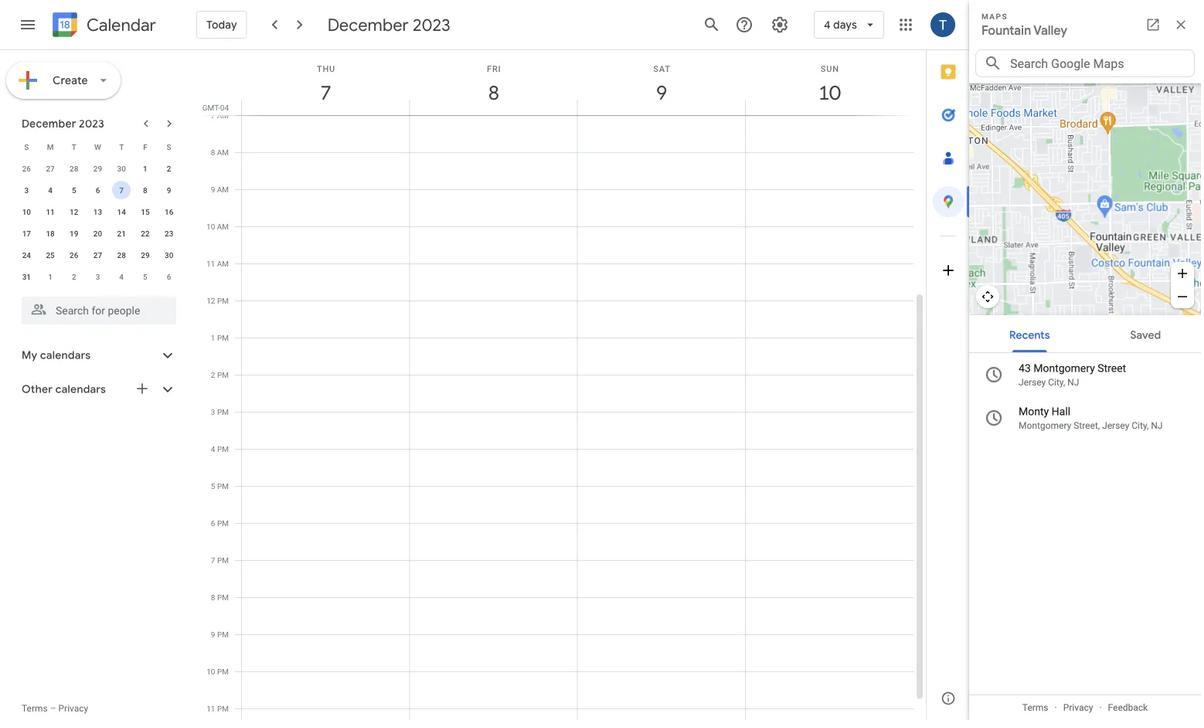 Task type: vqa. For each thing, say whether or not it's contained in the screenshot.


Task type: locate. For each thing, give the bounding box(es) containing it.
27 down m
[[46, 164, 55, 173]]

2 vertical spatial 3
[[211, 407, 215, 417]]

0 vertical spatial 1
[[143, 164, 147, 173]]

5
[[72, 185, 76, 195], [143, 272, 147, 281], [211, 482, 215, 491]]

0 vertical spatial 30
[[117, 164, 126, 173]]

november 29 element
[[88, 159, 107, 178]]

row up 13 element
[[15, 179, 181, 201]]

row group
[[15, 158, 181, 288]]

december 2023 grid
[[15, 136, 181, 288]]

sat 9
[[653, 64, 671, 106]]

29
[[93, 164, 102, 173], [141, 250, 150, 260]]

0 vertical spatial 3
[[24, 185, 29, 195]]

10 for 10 am
[[206, 222, 215, 231]]

12 up '19'
[[70, 207, 78, 216]]

pm down 6 pm
[[217, 556, 229, 565]]

t
[[72, 142, 76, 151], [119, 142, 124, 151]]

1 horizontal spatial 3
[[96, 272, 100, 281]]

4 inside 'element'
[[119, 272, 124, 281]]

7 up 14 element at the top of the page
[[119, 185, 124, 195]]

4 am from the top
[[217, 222, 229, 231]]

pm down 8 pm
[[217, 630, 229, 639]]

2 horizontal spatial 6
[[211, 519, 215, 528]]

Search for people text field
[[31, 297, 167, 325]]

8 down 7 pm
[[211, 593, 215, 602]]

row up 27 element
[[15, 223, 181, 244]]

pm up '9 pm'
[[217, 593, 229, 602]]

8
[[487, 80, 498, 106], [211, 148, 215, 157], [143, 185, 147, 195], [211, 593, 215, 602]]

2 vertical spatial 11
[[207, 704, 215, 713]]

3 pm
[[211, 407, 229, 417]]

7
[[319, 80, 330, 106], [211, 111, 215, 120], [119, 185, 124, 195], [211, 556, 215, 565]]

28 for november 28 element
[[70, 164, 78, 173]]

4 up 11 element
[[48, 185, 52, 195]]

9 up 10 pm
[[211, 630, 215, 639]]

2 horizontal spatial 5
[[211, 482, 215, 491]]

january 5 element
[[136, 267, 155, 286]]

28 for 28 element
[[117, 250, 126, 260]]

am for 11 am
[[217, 259, 229, 268]]

calendars down my calendars dropdown button
[[55, 383, 106, 397]]

fri
[[487, 64, 501, 73]]

10 down sun
[[818, 80, 840, 106]]

28 right november 27 element
[[70, 164, 78, 173]]

30 for november 30 element
[[117, 164, 126, 173]]

8 down fri
[[487, 80, 498, 106]]

30 down the 23
[[165, 250, 173, 260]]

10 am
[[206, 222, 229, 231]]

1 vertical spatial 1
[[48, 272, 52, 281]]

2 up 16 element
[[167, 164, 171, 173]]

1 vertical spatial 3
[[96, 272, 100, 281]]

row containing 31
[[15, 266, 181, 288]]

9 down sat on the right top of page
[[655, 80, 666, 106]]

3
[[24, 185, 29, 195], [96, 272, 100, 281], [211, 407, 215, 417]]

10 inside 'element'
[[22, 207, 31, 216]]

7 inside cell
[[119, 185, 124, 195]]

0 vertical spatial 27
[[46, 164, 55, 173]]

29 down w
[[93, 164, 102, 173]]

1 horizontal spatial december 2023
[[327, 14, 450, 36]]

3 inside "grid"
[[211, 407, 215, 417]]

13
[[93, 207, 102, 216]]

26 down '19'
[[70, 250, 78, 260]]

7 down 6 pm
[[211, 556, 215, 565]]

row down 27 element
[[15, 266, 181, 288]]

28 down 21
[[117, 250, 126, 260]]

1 for january 1 element
[[48, 272, 52, 281]]

am for 8 am
[[217, 148, 229, 157]]

0 vertical spatial 2
[[167, 164, 171, 173]]

9 up 10 am
[[211, 185, 215, 194]]

1
[[143, 164, 147, 173], [48, 272, 52, 281], [211, 333, 215, 342]]

3 row from the top
[[15, 179, 181, 201]]

2 inside "grid"
[[211, 370, 215, 379]]

1 vertical spatial 27
[[93, 250, 102, 260]]

1 am from the top
[[217, 111, 229, 120]]

1 vertical spatial 5
[[143, 272, 147, 281]]

december
[[327, 14, 409, 36], [22, 117, 76, 131]]

10 up 17
[[22, 207, 31, 216]]

row containing 10
[[15, 201, 181, 223]]

grid containing 7
[[198, 50, 926, 720]]

gmt-04
[[202, 103, 229, 112]]

calendars up the other calendars on the bottom of the page
[[40, 349, 91, 362]]

s right f
[[167, 142, 171, 151]]

2023
[[413, 14, 450, 36], [79, 117, 104, 131]]

pm for 7 pm
[[217, 556, 229, 565]]

11 down 10 am
[[206, 259, 215, 268]]

6 inside "grid"
[[211, 519, 215, 528]]

7 left 04
[[211, 111, 215, 120]]

0 vertical spatial december
[[327, 14, 409, 36]]

1 vertical spatial 28
[[117, 250, 126, 260]]

0 vertical spatial 29
[[93, 164, 102, 173]]

days
[[833, 18, 857, 32]]

4 for 4 days
[[824, 18, 831, 32]]

27 down 20
[[93, 250, 102, 260]]

27
[[46, 164, 55, 173], [93, 250, 102, 260]]

1 down 25 element at left top
[[48, 272, 52, 281]]

7 down thu
[[319, 80, 330, 106]]

tab list
[[927, 50, 970, 677]]

grid
[[198, 50, 926, 720]]

4 down 28 element
[[119, 272, 124, 281]]

0 horizontal spatial t
[[72, 142, 76, 151]]

1 down f
[[143, 164, 147, 173]]

am
[[217, 111, 229, 120], [217, 148, 229, 157], [217, 185, 229, 194], [217, 222, 229, 231], [217, 259, 229, 268]]

30
[[117, 164, 126, 173], [165, 250, 173, 260]]

t up november 28 element
[[72, 142, 76, 151]]

1 vertical spatial 11
[[206, 259, 215, 268]]

4 days button
[[814, 6, 884, 43]]

6
[[96, 185, 100, 195], [167, 272, 171, 281], [211, 519, 215, 528]]

0 horizontal spatial 3
[[24, 185, 29, 195]]

6 down 5 pm
[[211, 519, 215, 528]]

10
[[818, 80, 840, 106], [22, 207, 31, 216], [206, 222, 215, 231], [207, 667, 215, 676]]

11
[[46, 207, 55, 216], [206, 259, 215, 268], [207, 704, 215, 713]]

pm for 8 pm
[[217, 593, 229, 602]]

29 element
[[136, 246, 155, 264]]

t up november 30 element
[[119, 142, 124, 151]]

4 for 4 pm
[[211, 444, 215, 454]]

0 horizontal spatial 2023
[[79, 117, 104, 131]]

1 vertical spatial december 2023
[[22, 117, 104, 131]]

7 pm from the top
[[217, 519, 229, 528]]

22
[[141, 229, 150, 238]]

4 for january 4 'element'
[[119, 272, 124, 281]]

today
[[206, 18, 237, 32]]

december 2023 up m
[[22, 117, 104, 131]]

2 horizontal spatial 1
[[211, 333, 215, 342]]

row up 20 element
[[15, 201, 181, 223]]

am down 8 am
[[217, 185, 229, 194]]

3 am from the top
[[217, 185, 229, 194]]

pm up 5 pm
[[217, 444, 229, 454]]

9
[[655, 80, 666, 106], [211, 185, 215, 194], [167, 185, 171, 195], [211, 630, 215, 639]]

3 pm from the top
[[217, 370, 229, 379]]

0 horizontal spatial 30
[[117, 164, 126, 173]]

1 vertical spatial 30
[[165, 250, 173, 260]]

31
[[22, 272, 31, 281]]

am down 9 am
[[217, 222, 229, 231]]

0 vertical spatial 2023
[[413, 14, 450, 36]]

11 for 11
[[46, 207, 55, 216]]

s up november 26 element
[[24, 142, 29, 151]]

12 inside row
[[70, 207, 78, 216]]

2 vertical spatial 6
[[211, 519, 215, 528]]

1 horizontal spatial s
[[167, 142, 171, 151]]

0 vertical spatial 12
[[70, 207, 78, 216]]

0 horizontal spatial december 2023
[[22, 117, 104, 131]]

2 pm
[[211, 370, 229, 379]]

4 left days
[[824, 18, 831, 32]]

10 pm from the top
[[217, 630, 229, 639]]

6 pm from the top
[[217, 482, 229, 491]]

0 vertical spatial 6
[[96, 185, 100, 195]]

8 inside row
[[143, 185, 147, 195]]

8 up 15 element on the left top of page
[[143, 185, 147, 195]]

settings menu image
[[771, 15, 789, 34]]

0 horizontal spatial 6
[[96, 185, 100, 195]]

am up the 12 pm on the left of page
[[217, 259, 229, 268]]

12 down the '11 am'
[[207, 296, 215, 305]]

12 for 12 pm
[[207, 296, 215, 305]]

23 element
[[160, 224, 178, 243]]

1 horizontal spatial t
[[119, 142, 124, 151]]

1 horizontal spatial 12
[[207, 296, 215, 305]]

9 up 16 element
[[167, 185, 171, 195]]

5 down november 28 element
[[72, 185, 76, 195]]

11 pm from the top
[[217, 667, 229, 676]]

26
[[22, 164, 31, 173], [70, 250, 78, 260]]

2 vertical spatial 1
[[211, 333, 215, 342]]

29 for the 29 element
[[141, 250, 150, 260]]

pm down 5 pm
[[217, 519, 229, 528]]

1 row from the top
[[15, 136, 181, 158]]

3 up 10 'element'
[[24, 185, 29, 195]]

1 pm from the top
[[217, 296, 229, 305]]

1 horizontal spatial 30
[[165, 250, 173, 260]]

5 inside "grid"
[[211, 482, 215, 491]]

7 am
[[211, 111, 229, 120]]

f
[[143, 142, 147, 151]]

12
[[70, 207, 78, 216], [207, 296, 215, 305]]

row group containing 26
[[15, 158, 181, 288]]

2 horizontal spatial 3
[[211, 407, 215, 417]]

4 row from the top
[[15, 201, 181, 223]]

0 horizontal spatial december
[[22, 117, 76, 131]]

0 horizontal spatial 28
[[70, 164, 78, 173]]

january 2 element
[[65, 267, 83, 286]]

sat
[[653, 64, 671, 73]]

10 pm
[[207, 667, 229, 676]]

0 horizontal spatial 5
[[72, 185, 76, 195]]

2 vertical spatial 5
[[211, 482, 215, 491]]

3 down the 2 pm
[[211, 407, 215, 417]]

2
[[167, 164, 171, 173], [72, 272, 76, 281], [211, 370, 215, 379]]

0 horizontal spatial 12
[[70, 207, 78, 216]]

1 horizontal spatial 28
[[117, 250, 126, 260]]

7 for 7 am
[[211, 111, 215, 120]]

1 horizontal spatial december
[[327, 14, 409, 36]]

privacy
[[58, 703, 88, 714]]

8 inside fri 8
[[487, 80, 498, 106]]

27 for november 27 element
[[46, 164, 55, 173]]

11 down 10 pm
[[207, 704, 215, 713]]

4 inside "grid"
[[211, 444, 215, 454]]

december up m
[[22, 117, 76, 131]]

pm up 1 pm at top left
[[217, 296, 229, 305]]

1 pm
[[211, 333, 229, 342]]

calendars for other calendars
[[55, 383, 106, 397]]

0 horizontal spatial s
[[24, 142, 29, 151]]

tab list inside side panel section
[[927, 50, 970, 677]]

m
[[47, 142, 54, 151]]

terms
[[22, 703, 48, 714]]

6 row from the top
[[15, 244, 181, 266]]

0 vertical spatial 26
[[22, 164, 31, 173]]

pm for 2 pm
[[217, 370, 229, 379]]

4
[[824, 18, 831, 32], [48, 185, 52, 195], [119, 272, 124, 281], [211, 444, 215, 454]]

2 pm from the top
[[217, 333, 229, 342]]

pm down '9 pm'
[[217, 667, 229, 676]]

17
[[22, 229, 31, 238]]

thu
[[317, 64, 335, 73]]

pm for 5 pm
[[217, 482, 229, 491]]

3 down 27 element
[[96, 272, 100, 281]]

5 for 5 pm
[[211, 482, 215, 491]]

6 down november 29 element on the left top of page
[[96, 185, 100, 195]]

9 pm from the top
[[217, 593, 229, 602]]

am down 7 am
[[217, 148, 229, 157]]

5 row from the top
[[15, 223, 181, 244]]

11 inside row
[[46, 207, 55, 216]]

5 for january 5 element
[[143, 272, 147, 281]]

terms – privacy
[[22, 703, 88, 714]]

8 am
[[211, 148, 229, 157]]

1 horizontal spatial 27
[[93, 250, 102, 260]]

1 vertical spatial calendars
[[55, 383, 106, 397]]

8 up 9 am
[[211, 148, 215, 157]]

pm
[[217, 296, 229, 305], [217, 333, 229, 342], [217, 370, 229, 379], [217, 407, 229, 417], [217, 444, 229, 454], [217, 482, 229, 491], [217, 519, 229, 528], [217, 556, 229, 565], [217, 593, 229, 602], [217, 630, 229, 639], [217, 667, 229, 676], [217, 704, 229, 713]]

1 horizontal spatial 6
[[167, 272, 171, 281]]

5 up 6 pm
[[211, 482, 215, 491]]

november 30 element
[[112, 159, 131, 178]]

2 vertical spatial 2
[[211, 370, 215, 379]]

27 element
[[88, 246, 107, 264]]

2 for january 2 element
[[72, 272, 76, 281]]

0 horizontal spatial 29
[[93, 164, 102, 173]]

row up january 3 element
[[15, 244, 181, 266]]

4 inside popup button
[[824, 18, 831, 32]]

26 for november 26 element
[[22, 164, 31, 173]]

0 horizontal spatial 27
[[46, 164, 55, 173]]

sun 10
[[818, 64, 840, 106]]

0 vertical spatial calendars
[[40, 349, 91, 362]]

22 element
[[136, 224, 155, 243]]

9 am
[[211, 185, 229, 194]]

am up 8 am
[[217, 111, 229, 120]]

0 horizontal spatial 1
[[48, 272, 52, 281]]

pm down 10 pm
[[217, 704, 229, 713]]

1 down the 12 pm on the left of page
[[211, 333, 215, 342]]

other calendars button
[[3, 377, 192, 402]]

1 vertical spatial december
[[22, 117, 76, 131]]

4 up 5 pm
[[211, 444, 215, 454]]

0 horizontal spatial 26
[[22, 164, 31, 173]]

10 column header
[[745, 50, 914, 115]]

12 inside "grid"
[[207, 296, 215, 305]]

2 horizontal spatial 2
[[211, 370, 215, 379]]

29 down 22
[[141, 250, 150, 260]]

5 down the 29 element
[[143, 272, 147, 281]]

04
[[220, 103, 229, 112]]

6 for 6 pm
[[211, 519, 215, 528]]

s
[[24, 142, 29, 151], [167, 142, 171, 151]]

row down w
[[15, 158, 181, 179]]

8 pm from the top
[[217, 556, 229, 565]]

28
[[70, 164, 78, 173], [117, 250, 126, 260]]

calendar heading
[[83, 14, 156, 36]]

11 am
[[206, 259, 229, 268]]

pm up 3 pm
[[217, 370, 229, 379]]

8 link
[[476, 75, 512, 111]]

9 for 9 pm
[[211, 630, 215, 639]]

1 vertical spatial 12
[[207, 296, 215, 305]]

december up thu
[[327, 14, 409, 36]]

5 pm from the top
[[217, 444, 229, 454]]

1 vertical spatial 2
[[72, 272, 76, 281]]

23
[[165, 229, 173, 238]]

8 for 8 pm
[[211, 593, 215, 602]]

pm up 6 pm
[[217, 482, 229, 491]]

4 pm from the top
[[217, 407, 229, 417]]

pm up the 4 pm
[[217, 407, 229, 417]]

11 up 18 on the left top of page
[[46, 207, 55, 216]]

6 down 30 element
[[167, 272, 171, 281]]

row
[[15, 136, 181, 158], [15, 158, 181, 179], [15, 179, 181, 201], [15, 201, 181, 223], [15, 223, 181, 244], [15, 244, 181, 266], [15, 266, 181, 288]]

0 vertical spatial 11
[[46, 207, 55, 216]]

calendars for my calendars
[[40, 349, 91, 362]]

privacy link
[[58, 703, 88, 714]]

10 up "11 pm"
[[207, 667, 215, 676]]

18 element
[[41, 224, 60, 243]]

1 inside "grid"
[[211, 333, 215, 342]]

6 pm
[[211, 519, 229, 528]]

10 for 10 'element'
[[22, 207, 31, 216]]

9 inside row
[[167, 185, 171, 195]]

2 down 1 pm at top left
[[211, 370, 215, 379]]

0 vertical spatial 28
[[70, 164, 78, 173]]

7 row from the top
[[15, 266, 181, 288]]

1 horizontal spatial 5
[[143, 272, 147, 281]]

9 column header
[[577, 50, 746, 115]]

1 vertical spatial 29
[[141, 250, 150, 260]]

15
[[141, 207, 150, 216]]

None search field
[[0, 291, 192, 325]]

0 horizontal spatial 2
[[72, 272, 76, 281]]

12 pm from the top
[[217, 704, 229, 713]]

10 up the '11 am'
[[206, 222, 215, 231]]

1 for 1 pm
[[211, 333, 215, 342]]

pm for 6 pm
[[217, 519, 229, 528]]

2 down 26 element
[[72, 272, 76, 281]]

25
[[46, 250, 55, 260]]

14 element
[[112, 203, 131, 221]]

1 vertical spatial 26
[[70, 250, 78, 260]]

1 horizontal spatial 29
[[141, 250, 150, 260]]

am for 7 am
[[217, 111, 229, 120]]

1 vertical spatial 2023
[[79, 117, 104, 131]]

30 up 7 cell
[[117, 164, 126, 173]]

calendar
[[87, 14, 156, 36]]

december 2023
[[327, 14, 450, 36], [22, 117, 104, 131]]

pm up the 2 pm
[[217, 333, 229, 342]]

2 am from the top
[[217, 148, 229, 157]]

1 horizontal spatial 26
[[70, 250, 78, 260]]

7 for 7
[[119, 185, 124, 195]]

december 2023 up thu
[[327, 14, 450, 36]]

5 am from the top
[[217, 259, 229, 268]]

calendars
[[40, 349, 91, 362], [55, 383, 106, 397]]

row up november 29 element on the left top of page
[[15, 136, 181, 158]]

1 horizontal spatial 2023
[[413, 14, 450, 36]]

1 vertical spatial 6
[[167, 272, 171, 281]]

2 row from the top
[[15, 158, 181, 179]]

26 left november 27 element
[[22, 164, 31, 173]]

january 1 element
[[41, 267, 60, 286]]



Task type: describe. For each thing, give the bounding box(es) containing it.
1 horizontal spatial 2
[[167, 164, 171, 173]]

15 element
[[136, 203, 155, 221]]

november 26 element
[[17, 159, 36, 178]]

11 for 11 am
[[206, 259, 215, 268]]

6 for january 6 element
[[167, 272, 171, 281]]

other calendars
[[22, 383, 106, 397]]

21 element
[[112, 224, 131, 243]]

pm for 4 pm
[[217, 444, 229, 454]]

other
[[22, 383, 53, 397]]

side panel section
[[926, 50, 970, 720]]

10 link
[[812, 75, 847, 111]]

29 for november 29 element on the left top of page
[[93, 164, 102, 173]]

20
[[93, 229, 102, 238]]

my calendars
[[22, 349, 91, 362]]

30 for 30 element
[[165, 250, 173, 260]]

26 for 26 element
[[70, 250, 78, 260]]

18
[[46, 229, 55, 238]]

25 element
[[41, 246, 60, 264]]

today button
[[196, 6, 247, 43]]

24
[[22, 250, 31, 260]]

11 pm
[[207, 704, 229, 713]]

9 for 9
[[167, 185, 171, 195]]

gmt-
[[202, 103, 220, 112]]

pm for 11 pm
[[217, 704, 229, 713]]

november 28 element
[[65, 159, 83, 178]]

12 element
[[65, 203, 83, 221]]

12 for 12
[[70, 207, 78, 216]]

8 column header
[[409, 50, 578, 115]]

row containing 24
[[15, 244, 181, 266]]

november 27 element
[[41, 159, 60, 178]]

4 pm
[[211, 444, 229, 454]]

7 pm
[[211, 556, 229, 565]]

9 pm
[[211, 630, 229, 639]]

row containing s
[[15, 136, 181, 158]]

calendar element
[[49, 9, 156, 43]]

8 for 8 am
[[211, 148, 215, 157]]

w
[[94, 142, 101, 151]]

row containing 17
[[15, 223, 181, 244]]

–
[[50, 703, 56, 714]]

add other calendars image
[[134, 381, 150, 397]]

10 element
[[17, 203, 36, 221]]

10 inside column header
[[818, 80, 840, 106]]

pm for 1 pm
[[217, 333, 229, 342]]

terms link
[[22, 703, 48, 714]]

row containing 26
[[15, 158, 181, 179]]

9 for 9 am
[[211, 185, 215, 194]]

19
[[70, 229, 78, 238]]

0 vertical spatial december 2023
[[327, 14, 450, 36]]

7 column header
[[241, 50, 410, 115]]

9 link
[[644, 75, 679, 111]]

11 for 11 pm
[[207, 704, 215, 713]]

am for 10 am
[[217, 222, 229, 231]]

21
[[117, 229, 126, 238]]

1 s from the left
[[24, 142, 29, 151]]

pm for 12 pm
[[217, 296, 229, 305]]

13 element
[[88, 203, 107, 221]]

31 element
[[17, 267, 36, 286]]

7 for 7 pm
[[211, 556, 215, 565]]

1 t from the left
[[72, 142, 76, 151]]

2 s from the left
[[167, 142, 171, 151]]

7 link
[[308, 75, 344, 111]]

fri 8
[[487, 64, 501, 106]]

14
[[117, 207, 126, 216]]

5 pm
[[211, 482, 229, 491]]

10 for 10 pm
[[207, 667, 215, 676]]

2 for 2 pm
[[211, 370, 215, 379]]

sun
[[821, 64, 839, 73]]

12 pm
[[207, 296, 229, 305]]

0 vertical spatial 5
[[72, 185, 76, 195]]

7 inside thu 7
[[319, 80, 330, 106]]

28 element
[[112, 246, 131, 264]]

3 for 3 pm
[[211, 407, 215, 417]]

8 for 8
[[143, 185, 147, 195]]

pm for 3 pm
[[217, 407, 229, 417]]

main drawer image
[[19, 15, 37, 34]]

2 t from the left
[[119, 142, 124, 151]]

11 element
[[41, 203, 60, 221]]

19 element
[[65, 224, 83, 243]]

8 pm
[[211, 593, 229, 602]]

9 inside sat 9
[[655, 80, 666, 106]]

30 element
[[160, 246, 178, 264]]

create button
[[6, 62, 120, 99]]

17 element
[[17, 224, 36, 243]]

am for 9 am
[[217, 185, 229, 194]]

my
[[22, 349, 37, 362]]

24 element
[[17, 246, 36, 264]]

20 element
[[88, 224, 107, 243]]

january 6 element
[[160, 267, 178, 286]]

26 element
[[65, 246, 83, 264]]

16 element
[[160, 203, 178, 221]]

27 for 27 element
[[93, 250, 102, 260]]

create
[[53, 73, 88, 87]]

16
[[165, 207, 173, 216]]

row containing 3
[[15, 179, 181, 201]]

3 for january 3 element
[[96, 272, 100, 281]]

thu 7
[[317, 64, 335, 106]]

pm for 9 pm
[[217, 630, 229, 639]]

pm for 10 pm
[[217, 667, 229, 676]]

my calendars button
[[3, 343, 192, 368]]

4 days
[[824, 18, 857, 32]]

1 horizontal spatial 1
[[143, 164, 147, 173]]

7 cell
[[110, 179, 133, 201]]

january 4 element
[[112, 267, 131, 286]]

january 3 element
[[88, 267, 107, 286]]



